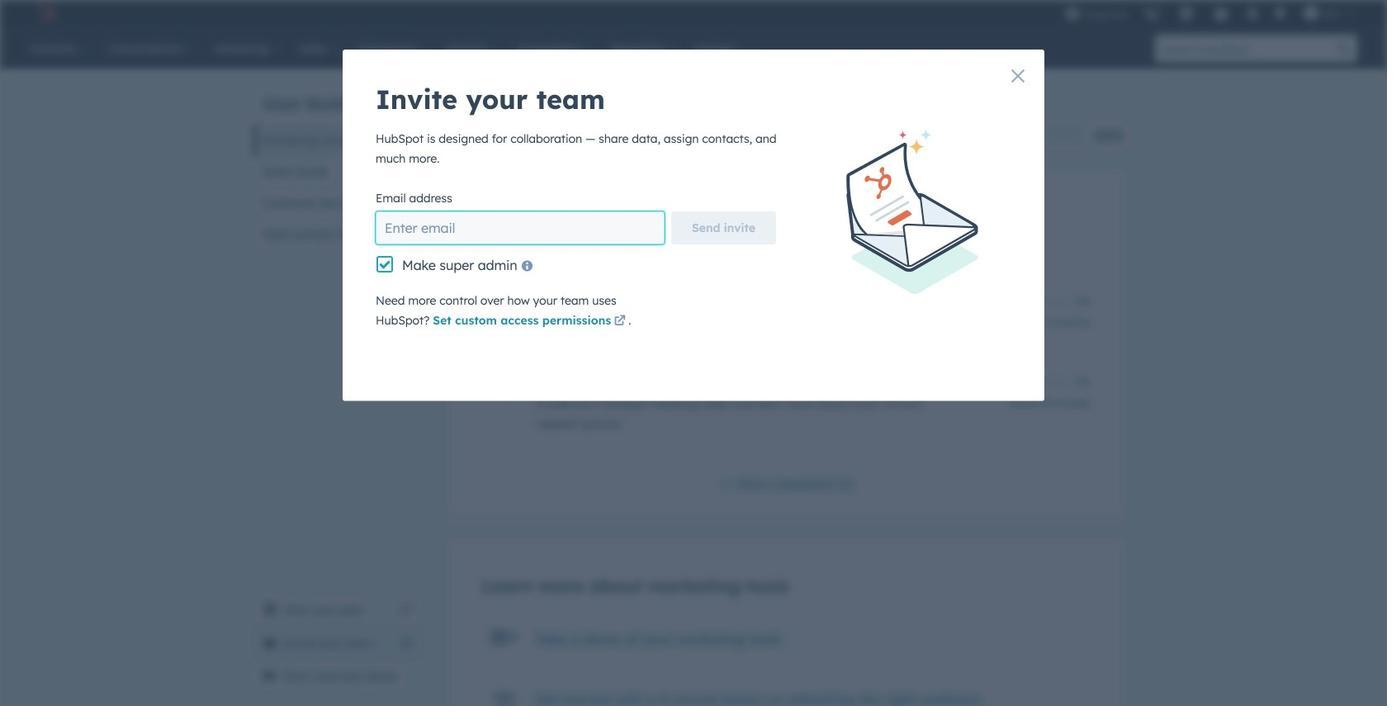 Task type: describe. For each thing, give the bounding box(es) containing it.
link opens in a new window image
[[614, 312, 626, 332]]

marketplaces image
[[1179, 7, 1194, 22]]

gary orlando image
[[1304, 6, 1319, 21]]

Search HubSpot search field
[[1155, 35, 1330, 63]]



Task type: vqa. For each thing, say whether or not it's contained in the screenshot.
second "caret" icon from the bottom of the page
no



Task type: locate. For each thing, give the bounding box(es) containing it.
menu
[[1057, 0, 1368, 26]]

Enter email email field
[[376, 211, 665, 244]]

link opens in a new window image
[[614, 316, 626, 327], [401, 600, 412, 620], [401, 605, 412, 616]]

dialog
[[343, 50, 1045, 401]]

progress bar
[[448, 127, 829, 144]]

user guides element
[[254, 71, 422, 250]]

close image
[[1012, 69, 1025, 83]]



